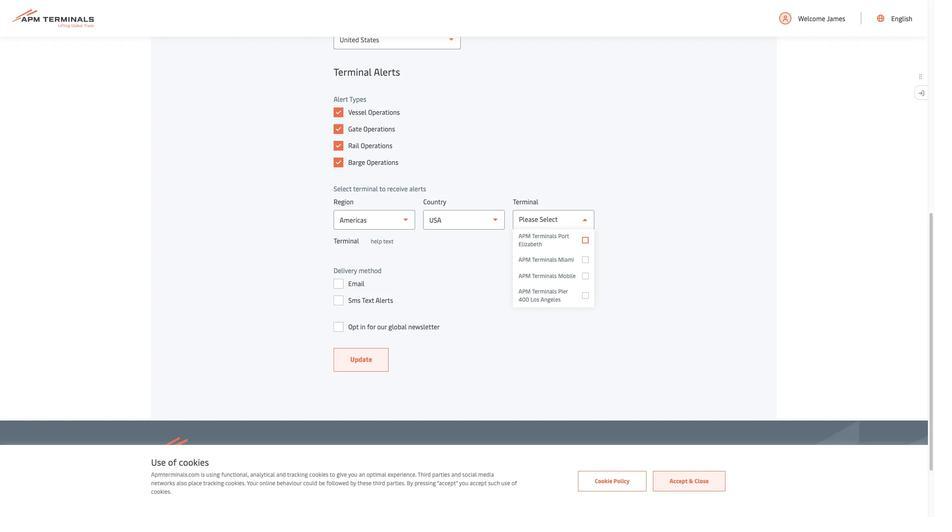 Task type: vqa. For each thing, say whether or not it's contained in the screenshot.
experiencing
no



Task type: locate. For each thing, give the bounding box(es) containing it.
social
[[463, 471, 477, 479]]

terminals down apm terminals miami
[[532, 272, 557, 280]]

1 horizontal spatial of
[[512, 480, 518, 488]]

apm inside apm terminals pier 400 los angeles
[[519, 288, 531, 296]]

4 apm from the top
[[519, 288, 531, 296]]

0 horizontal spatial and
[[277, 471, 286, 479]]

None checkbox
[[583, 237, 589, 244], [583, 257, 589, 263], [583, 293, 589, 299], [583, 237, 589, 244], [583, 257, 589, 263], [583, 293, 589, 299]]

4 terminals from the top
[[532, 288, 557, 296]]

list box
[[513, 230, 595, 308]]

cookies. down 'functional,'
[[226, 480, 246, 488]]

and up behaviour
[[277, 471, 286, 479]]

cookies.
[[226, 480, 246, 488], [151, 488, 172, 496]]

you up by at the bottom of page
[[349, 471, 358, 479]]

Email checkbox
[[334, 279, 344, 289]]

manage
[[151, 484, 184, 496]]

and
[[277, 471, 286, 479], [452, 471, 461, 479]]

None checkbox
[[583, 273, 589, 280]]

be
[[319, 480, 325, 488]]

0 horizontal spatial cookies.
[[151, 488, 172, 496]]

terminal
[[334, 65, 372, 78], [513, 197, 539, 206], [334, 237, 359, 245]]

gate operations
[[349, 124, 395, 133]]

miami
[[559, 256, 575, 264]]

tracking up behaviour
[[287, 471, 308, 479]]

and up "accept"
[[452, 471, 461, 479]]

apm for apm terminals port elizabeth
[[519, 232, 531, 240]]

apm terminals mobile
[[519, 272, 576, 280]]

operations for vessel operations
[[369, 108, 400, 117]]

online
[[260, 480, 276, 488]]

0 vertical spatial to
[[380, 184, 386, 193]]

Vessel Operations checkbox
[[334, 108, 344, 117]]

1 horizontal spatial and
[[452, 471, 461, 479]]

use of cookies apmterminals.com is using functional, analytical and tracking cookies to give you an optimal experience. third parties and social media networks also place tracking cookies. your online behaviour could be followed by these third parties. by pressing "accept" you accept such use of cookies.
[[151, 457, 518, 496]]

in
[[361, 323, 366, 332]]

1 vertical spatial select
[[540, 215, 558, 224]]

terminals up apm terminals mobile
[[532, 256, 557, 264]]

0 vertical spatial terminal
[[334, 65, 372, 78]]

1 vertical spatial cookies
[[310, 471, 329, 479]]

followed
[[327, 480, 349, 488]]

tracking
[[287, 471, 308, 479], [203, 480, 224, 488]]

to left receive
[[380, 184, 386, 193]]

1 terminals from the top
[[532, 232, 557, 240]]

400
[[519, 296, 530, 304]]

email
[[349, 279, 365, 288]]

region
[[334, 197, 354, 206]]

accept
[[670, 478, 688, 485]]

apm terminals pier 400 los angeles
[[519, 288, 568, 304]]

0 vertical spatial of
[[168, 457, 177, 469]]

you down 'social'
[[460, 480, 469, 488]]

1 vertical spatial to
[[330, 471, 335, 479]]

barge
[[349, 158, 366, 167]]

alerts
[[374, 65, 401, 78], [376, 296, 394, 305]]

2 terminals from the top
[[532, 256, 557, 264]]

select
[[334, 184, 352, 193], [540, 215, 558, 224]]

operations down "rail operations"
[[367, 158, 399, 167]]

cookies up is
[[179, 457, 209, 469]]

please
[[519, 215, 539, 224]]

operations down vessel operations
[[364, 124, 395, 133]]

third
[[373, 480, 386, 488]]

terminals up angeles
[[532, 288, 557, 296]]

terminal up alert types
[[334, 65, 372, 78]]

0 horizontal spatial cookies
[[179, 457, 209, 469]]

linkedin__x28_alt_x29__3_ link
[[698, 446, 708, 457]]

rail
[[349, 141, 359, 150]]

apm inside apm terminals port elizabeth
[[519, 232, 531, 240]]

Please Select text field
[[334, 30, 461, 49]]

apm for apm terminals pier 400 los angeles
[[519, 288, 531, 296]]

help text
[[371, 238, 394, 245]]

0 vertical spatial cookies
[[179, 457, 209, 469]]

cookies. down networks
[[151, 488, 172, 496]]

Barge Operations checkbox
[[334, 158, 344, 168]]

to
[[380, 184, 386, 193], [330, 471, 335, 479]]

terminals
[[532, 232, 557, 240], [532, 256, 557, 264], [532, 272, 557, 280], [532, 288, 557, 296]]

1 vertical spatial terminal
[[513, 197, 539, 206]]

english button
[[878, 0, 913, 37]]

apm
[[519, 232, 531, 240], [519, 256, 531, 264], [519, 272, 531, 280], [519, 288, 531, 296]]

2 apm from the top
[[519, 256, 531, 264]]

1 horizontal spatial select
[[540, 215, 558, 224]]

Sms Text Alerts checkbox
[[334, 296, 344, 306]]

1 vertical spatial tracking
[[203, 480, 224, 488]]

alerts down please select text field
[[374, 65, 401, 78]]

terminal up please
[[513, 197, 539, 206]]

1 horizontal spatial tracking
[[287, 471, 308, 479]]

corporate links
[[717, 484, 778, 496]]

to left give
[[330, 471, 335, 479]]

gate
[[349, 124, 362, 133]]

0 vertical spatial you
[[349, 471, 358, 479]]

alert types
[[334, 95, 367, 104]]

third
[[418, 471, 431, 479]]

apm for apm terminals mobile
[[519, 272, 531, 280]]

of right use
[[512, 480, 518, 488]]

1 vertical spatial you
[[460, 480, 469, 488]]

using
[[206, 471, 220, 479]]

0 horizontal spatial select
[[334, 184, 352, 193]]

give
[[337, 471, 347, 479]]

terminal up delivery
[[334, 237, 359, 245]]

0 vertical spatial select
[[334, 184, 352, 193]]

0 horizontal spatial tracking
[[203, 480, 224, 488]]

terminals for pier
[[532, 288, 557, 296]]

analytical
[[250, 471, 275, 479]]

of
[[168, 457, 177, 469], [512, 480, 518, 488]]

accept & close button
[[654, 472, 726, 492]]

3 apm from the top
[[519, 272, 531, 280]]

update
[[351, 355, 372, 364]]

3 terminals from the top
[[532, 272, 557, 280]]

cookies
[[179, 457, 209, 469], [310, 471, 329, 479]]

0 horizontal spatial to
[[330, 471, 335, 479]]

terminals inside apm terminals port elizabeth
[[532, 232, 557, 240]]

Post Code text field
[[334, 0, 461, 0]]

alerts
[[410, 184, 427, 193]]

terminals for port
[[532, 232, 557, 240]]

apm terminals port elizabeth
[[519, 232, 570, 248]]

operations up gate operations on the top
[[369, 108, 400, 117]]

pressing
[[415, 480, 436, 488]]

tracking down using
[[203, 480, 224, 488]]

0 vertical spatial cookies.
[[226, 480, 246, 488]]

0 horizontal spatial you
[[349, 471, 358, 479]]

1 apm from the top
[[519, 232, 531, 240]]

youtube image
[[767, 449, 778, 456]]

instagram image
[[744, 447, 754, 457]]

alerts right text
[[376, 296, 394, 305]]

operations
[[369, 108, 400, 117], [364, 124, 395, 133], [361, 141, 393, 150], [367, 158, 399, 167]]

port
[[559, 232, 570, 240]]

1 vertical spatial of
[[512, 480, 518, 488]]

terminals up elizabeth on the right top
[[532, 232, 557, 240]]

terminals inside apm terminals pier 400 los angeles
[[532, 288, 557, 296]]

place
[[188, 480, 202, 488]]

please select
[[519, 215, 558, 224]]

cookies up be
[[310, 471, 329, 479]]

operations up barge operations
[[361, 141, 393, 150]]

0 vertical spatial alerts
[[374, 65, 401, 78]]

select terminal to receive alerts
[[334, 184, 427, 193]]

parties.
[[387, 480, 406, 488]]

types
[[350, 95, 367, 104]]

you
[[349, 471, 358, 479], [460, 480, 469, 488]]

operations for rail operations
[[361, 141, 393, 150]]

by
[[407, 480, 413, 488]]

you tube link
[[767, 447, 778, 457]]

1 horizontal spatial you
[[460, 480, 469, 488]]

of up apmterminals.com
[[168, 457, 177, 469]]

1 and from the left
[[277, 471, 286, 479]]

select up region
[[334, 184, 352, 193]]

select right please
[[540, 215, 558, 224]]

cookie policy link
[[579, 472, 647, 492]]

country
[[424, 197, 447, 206]]



Task type: describe. For each thing, give the bounding box(es) containing it.
"accept"
[[437, 480, 458, 488]]

1 horizontal spatial to
[[380, 184, 386, 193]]

1 vertical spatial alerts
[[376, 296, 394, 305]]

sms text alerts
[[349, 296, 394, 305]]

linkedin image
[[698, 447, 708, 457]]

opt in for our global newsletter
[[349, 323, 440, 332]]

close
[[695, 478, 709, 485]]

los
[[531, 296, 540, 304]]

0 vertical spatial tracking
[[287, 471, 308, 479]]

vessel operations
[[349, 108, 400, 117]]

rail operations
[[349, 141, 393, 150]]

alert
[[334, 95, 348, 104]]

1 horizontal spatial cookies
[[310, 471, 329, 479]]

2 and from the left
[[452, 471, 461, 479]]

terminals for mobile
[[532, 272, 557, 280]]

1 horizontal spatial cookies.
[[226, 480, 246, 488]]

use
[[502, 480, 511, 488]]

instagram link
[[744, 446, 754, 457]]

for
[[367, 323, 376, 332]]

delivery method
[[334, 266, 382, 275]]

use
[[151, 457, 166, 469]]

update button
[[334, 349, 389, 372]]

newsletter
[[409, 323, 440, 332]]

could
[[304, 480, 318, 488]]

optimal
[[367, 471, 387, 479]]

method
[[359, 266, 382, 275]]

2 vertical spatial terminal
[[334, 237, 359, 245]]

angeles
[[541, 296, 561, 304]]

&
[[690, 478, 694, 485]]

links
[[759, 484, 778, 496]]

operations for gate operations
[[364, 124, 395, 133]]

terminal alerts
[[334, 65, 401, 78]]

functional,
[[222, 471, 249, 479]]

parties
[[433, 471, 450, 479]]

mobile
[[559, 272, 576, 280]]

Rail Operations checkbox
[[334, 141, 344, 151]]

receive
[[388, 184, 408, 193]]

our
[[378, 323, 387, 332]]

manage account
[[151, 484, 219, 496]]

media
[[479, 471, 494, 479]]

terminals for miami
[[532, 256, 557, 264]]

sms
[[349, 296, 361, 305]]

list box containing apm terminals port elizabeth
[[513, 230, 595, 308]]

1 vertical spatial cookies.
[[151, 488, 172, 496]]

facebook image
[[675, 447, 685, 457]]

your
[[247, 480, 258, 488]]

text
[[362, 296, 375, 305]]

apm for apm terminals miami
[[519, 256, 531, 264]]

operations for barge operations
[[367, 158, 399, 167]]

apmt footer logo image
[[151, 438, 271, 466]]

Opt in for our global newsletter checkbox
[[334, 323, 344, 332]]

apm terminals miami
[[519, 256, 575, 264]]

networks
[[151, 480, 175, 488]]

shape link
[[675, 446, 685, 457]]

0 horizontal spatial of
[[168, 457, 177, 469]]

experience.
[[388, 471, 417, 479]]

accept & close
[[670, 478, 709, 485]]

twitter image
[[721, 447, 731, 457]]

by
[[351, 480, 357, 488]]

english
[[892, 14, 913, 23]]

corporate
[[717, 484, 757, 496]]

such
[[489, 480, 500, 488]]

cookie policy
[[595, 478, 630, 485]]

these
[[358, 480, 372, 488]]

text
[[384, 238, 394, 245]]

is
[[201, 471, 205, 479]]

City text field
[[468, 0, 595, 0]]

policy
[[614, 478, 630, 485]]

opt
[[349, 323, 359, 332]]

elizabeth
[[519, 241, 543, 248]]

cookie
[[595, 478, 613, 485]]

vessel
[[349, 108, 367, 117]]

also
[[177, 480, 187, 488]]

delivery
[[334, 266, 357, 275]]

an
[[359, 471, 365, 479]]

global
[[389, 323, 407, 332]]

pier
[[559, 288, 568, 296]]

account
[[185, 484, 219, 496]]

fill 44 link
[[721, 446, 731, 457]]

behaviour
[[277, 480, 302, 488]]

Gate Operations checkbox
[[334, 124, 344, 134]]

barge operations
[[349, 158, 399, 167]]

help
[[371, 238, 382, 245]]

terminal
[[353, 184, 378, 193]]

apmterminals.com
[[151, 471, 200, 479]]

to inside use of cookies apmterminals.com is using functional, analytical and tracking cookies to give you an optimal experience. third parties and social media networks also place tracking cookies. your online behaviour could be followed by these third parties. by pressing "accept" you accept such use of cookies.
[[330, 471, 335, 479]]

accept
[[470, 480, 487, 488]]



